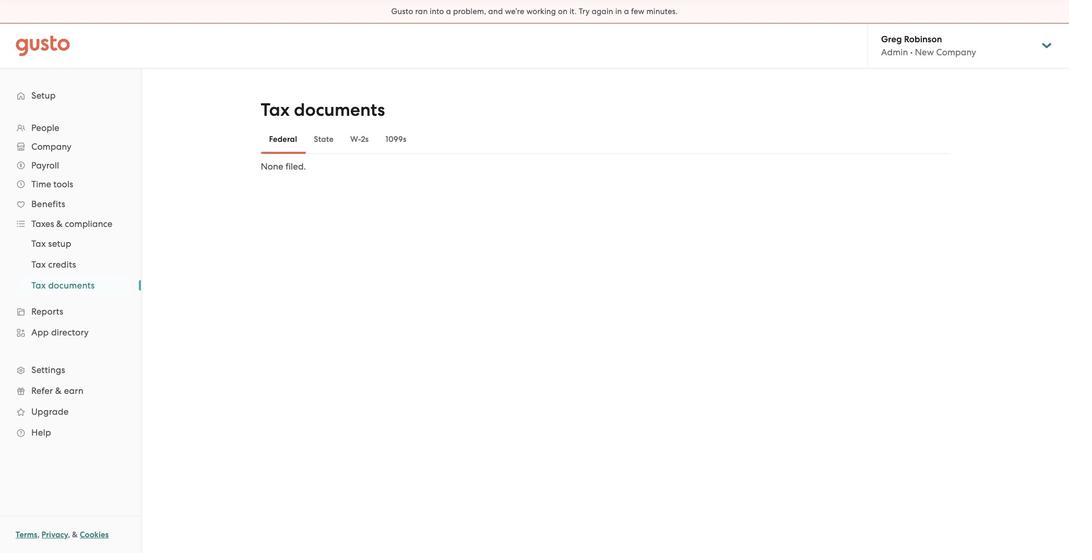 Task type: locate. For each thing, give the bounding box(es) containing it.
home image
[[16, 35, 70, 56]]

,
[[37, 530, 40, 540], [68, 530, 70, 540]]

tax setup link
[[19, 234, 131, 253]]

tax documents
[[261, 99, 385, 121], [31, 280, 95, 291]]

state
[[314, 135, 334, 144]]

, left privacy link on the left of page
[[37, 530, 40, 540]]

app directory
[[31, 327, 89, 338]]

taxes
[[31, 219, 54, 229]]

& right taxes
[[56, 219, 63, 229]]

list containing people
[[0, 119, 141, 443]]

on
[[558, 7, 568, 16]]

privacy
[[42, 530, 68, 540]]

tax down tax credits
[[31, 280, 46, 291]]

0 vertical spatial documents
[[294, 99, 385, 121]]

0 vertical spatial company
[[936, 47, 976, 57]]

2 , from the left
[[68, 530, 70, 540]]

& left cookies at left bottom
[[72, 530, 78, 540]]

tax left credits
[[31, 259, 46, 270]]

2 list from the top
[[0, 233, 141, 296]]

greg
[[881, 34, 902, 45]]

filed.
[[286, 161, 306, 172]]

1 list from the top
[[0, 119, 141, 443]]

again
[[592, 7, 613, 16]]

time tools
[[31, 179, 73, 190]]

privacy link
[[42, 530, 68, 540]]

company
[[936, 47, 976, 57], [31, 141, 71, 152]]

reports link
[[10, 302, 131, 321]]

, left cookies at left bottom
[[68, 530, 70, 540]]

w-2s
[[350, 135, 369, 144]]

1 vertical spatial &
[[55, 386, 62, 396]]

& left earn
[[55, 386, 62, 396]]

setup
[[31, 90, 56, 101]]

documents down tax credits link
[[48, 280, 95, 291]]

a right the into
[[446, 7, 451, 16]]

& for earn
[[55, 386, 62, 396]]

reports
[[31, 306, 63, 317]]

ran
[[415, 7, 428, 16]]

company down people on the left top of page
[[31, 141, 71, 152]]

1 horizontal spatial a
[[624, 7, 629, 16]]

company right new
[[936, 47, 976, 57]]

a right in
[[624, 7, 629, 16]]

0 horizontal spatial a
[[446, 7, 451, 16]]

documents inside list
[[48, 280, 95, 291]]

2 a from the left
[[624, 7, 629, 16]]

refer & earn
[[31, 386, 84, 396]]

0 horizontal spatial company
[[31, 141, 71, 152]]

w-
[[350, 135, 361, 144]]

setup
[[48, 239, 71, 249]]

working
[[526, 7, 556, 16]]

0 vertical spatial &
[[56, 219, 63, 229]]

&
[[56, 219, 63, 229], [55, 386, 62, 396], [72, 530, 78, 540]]

none filed.
[[261, 161, 306, 172]]

tax documents up state button in the left of the page
[[261, 99, 385, 121]]

refer
[[31, 386, 53, 396]]

benefits link
[[10, 195, 131, 214]]

try
[[579, 7, 590, 16]]

tax documents down credits
[[31, 280, 95, 291]]

w-2s button
[[342, 127, 377, 152]]

documents
[[294, 99, 385, 121], [48, 280, 95, 291]]

0 horizontal spatial tax documents
[[31, 280, 95, 291]]

in
[[615, 7, 622, 16]]

tax for tax documents link
[[31, 280, 46, 291]]

list
[[0, 119, 141, 443], [0, 233, 141, 296]]

app
[[31, 327, 49, 338]]

and
[[488, 7, 503, 16]]

gusto
[[391, 7, 413, 16]]

2 vertical spatial &
[[72, 530, 78, 540]]

1 horizontal spatial ,
[[68, 530, 70, 540]]

new
[[915, 47, 934, 57]]

tax down taxes
[[31, 239, 46, 249]]

0 horizontal spatial ,
[[37, 530, 40, 540]]

help link
[[10, 423, 131, 442]]

credits
[[48, 259, 76, 270]]

admin
[[881, 47, 908, 57]]

compliance
[[65, 219, 112, 229]]

gusto navigation element
[[0, 68, 141, 460]]

company inside dropdown button
[[31, 141, 71, 152]]

setup link
[[10, 86, 131, 105]]

a
[[446, 7, 451, 16], [624, 7, 629, 16]]

earn
[[64, 386, 84, 396]]

documents up state
[[294, 99, 385, 121]]

1 vertical spatial documents
[[48, 280, 95, 291]]

people
[[31, 123, 59, 133]]

tax up federal button
[[261, 99, 290, 121]]

help
[[31, 428, 51, 438]]

1 vertical spatial company
[[31, 141, 71, 152]]

tax
[[261, 99, 290, 121], [31, 239, 46, 249], [31, 259, 46, 270], [31, 280, 46, 291]]

list containing tax setup
[[0, 233, 141, 296]]

terms , privacy , & cookies
[[16, 530, 109, 540]]

tax for tax credits link
[[31, 259, 46, 270]]

1 , from the left
[[37, 530, 40, 540]]

1 horizontal spatial tax documents
[[261, 99, 385, 121]]

1 horizontal spatial company
[[936, 47, 976, 57]]

& inside dropdown button
[[56, 219, 63, 229]]

1 vertical spatial tax documents
[[31, 280, 95, 291]]

0 horizontal spatial documents
[[48, 280, 95, 291]]

federal
[[269, 135, 297, 144]]

time
[[31, 179, 51, 190]]



Task type: describe. For each thing, give the bounding box(es) containing it.
upgrade
[[31, 407, 69, 417]]

tax credits link
[[19, 255, 131, 274]]

refer & earn link
[[10, 382, 131, 400]]

tax documents inside list
[[31, 280, 95, 291]]

0 vertical spatial tax documents
[[261, 99, 385, 121]]

time tools button
[[10, 175, 131, 194]]

1 horizontal spatial documents
[[294, 99, 385, 121]]

2s
[[361, 135, 369, 144]]

federal button
[[261, 127, 306, 152]]

robinson
[[904, 34, 942, 45]]

app directory link
[[10, 323, 131, 342]]

state button
[[306, 127, 342, 152]]

greg robinson admin • new company
[[881, 34, 976, 57]]

directory
[[51, 327, 89, 338]]

cookies
[[80, 530, 109, 540]]

•
[[910, 47, 913, 57]]

& for compliance
[[56, 219, 63, 229]]

upgrade link
[[10, 403, 131, 421]]

settings
[[31, 365, 65, 375]]

terms link
[[16, 530, 37, 540]]

company inside greg robinson admin • new company
[[936, 47, 976, 57]]

gusto ran into a problem, and we're working on it. try again in a few minutes.
[[391, 7, 678, 16]]

1099s
[[386, 135, 406, 144]]

none
[[261, 161, 283, 172]]

it.
[[570, 7, 577, 16]]

tax for tax setup link
[[31, 239, 46, 249]]

company button
[[10, 137, 131, 156]]

tax documents link
[[19, 276, 131, 295]]

tax forms tab list
[[261, 125, 950, 154]]

payroll button
[[10, 156, 131, 175]]

payroll
[[31, 160, 59, 171]]

cookies button
[[80, 529, 109, 541]]

into
[[430, 7, 444, 16]]

people button
[[10, 119, 131, 137]]

minutes.
[[647, 7, 678, 16]]

benefits
[[31, 199, 65, 209]]

few
[[631, 7, 645, 16]]

tax setup
[[31, 239, 71, 249]]

taxes & compliance button
[[10, 215, 131, 233]]

settings link
[[10, 361, 131, 380]]

tools
[[53, 179, 73, 190]]

problem,
[[453, 7, 486, 16]]

1099s button
[[377, 127, 415, 152]]

we're
[[505, 7, 524, 16]]

1 a from the left
[[446, 7, 451, 16]]

terms
[[16, 530, 37, 540]]

taxes & compliance
[[31, 219, 112, 229]]

tax credits
[[31, 259, 76, 270]]



Task type: vqa. For each thing, say whether or not it's contained in the screenshot.
"Payroll" related to Payroll migration and account setup
no



